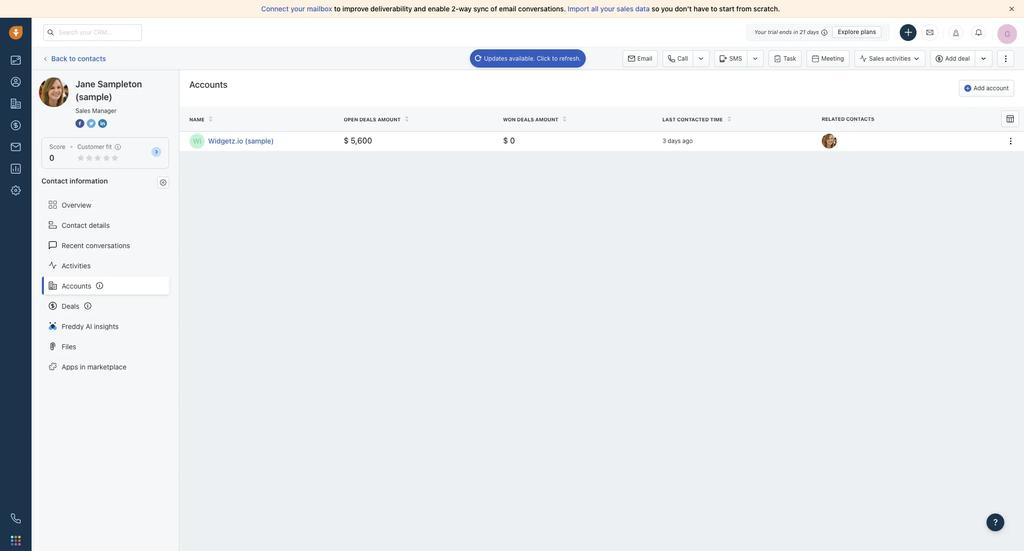 Task type: locate. For each thing, give the bounding box(es) containing it.
sales left activities
[[870, 55, 885, 62]]

0 vertical spatial 0
[[510, 136, 515, 145]]

last contacted time
[[663, 116, 723, 122]]

sampleton
[[76, 77, 110, 85], [98, 79, 142, 89]]

information
[[70, 177, 108, 185]]

deals right the won
[[517, 116, 534, 122]]

in left 21
[[794, 29, 798, 35]]

0
[[510, 136, 515, 145], [49, 153, 54, 162]]

jane down back
[[59, 77, 74, 85]]

1 horizontal spatial contacts
[[847, 116, 875, 122]]

0 horizontal spatial sales
[[75, 107, 90, 114]]

jane inside jane sampleton (sample) sales manager
[[75, 79, 95, 89]]

to
[[334, 4, 341, 13], [711, 4, 718, 13], [69, 54, 76, 63], [552, 55, 558, 62]]

1 vertical spatial accounts
[[62, 281, 91, 290]]

(sample) for jane sampleton (sample) sales manager
[[75, 92, 112, 102]]

$ left 5,600
[[344, 136, 349, 145]]

contact for contact information
[[41, 177, 68, 185]]

task button
[[769, 50, 802, 67]]

0 horizontal spatial days
[[668, 137, 681, 145]]

sms
[[730, 55, 742, 62]]

$ 0
[[503, 136, 515, 145]]

deals for won
[[517, 116, 534, 122]]

your right all
[[601, 4, 615, 13]]

of
[[491, 4, 497, 13]]

(sample) inside widgetz.io (sample) link
[[245, 137, 274, 145]]

freddy
[[62, 322, 84, 330]]

0 inside 'score 0'
[[49, 153, 54, 162]]

0 vertical spatial (sample)
[[112, 77, 140, 85]]

1 horizontal spatial amount
[[536, 116, 559, 122]]

mailbox
[[307, 4, 332, 13]]

meeting
[[822, 55, 844, 62]]

sync
[[474, 4, 489, 13]]

jane down back to contacts
[[75, 79, 95, 89]]

0 down score at the top left
[[49, 153, 54, 162]]

(sample) right widgetz.io
[[245, 137, 274, 145]]

open
[[344, 116, 358, 122]]

0 vertical spatial accounts
[[189, 79, 228, 90]]

add deal button
[[931, 50, 975, 67]]

sales inside jane sampleton (sample) sales manager
[[75, 107, 90, 114]]

2 your from the left
[[601, 4, 615, 13]]

(sample) down the jane sampleton (sample)
[[75, 92, 112, 102]]

1 $ from the left
[[344, 136, 349, 145]]

back to contacts link
[[41, 51, 107, 66]]

what's new image
[[953, 29, 960, 36]]

2 $ from the left
[[503, 136, 508, 145]]

1 amount from the left
[[378, 116, 401, 122]]

sales up facebook circled icon
[[75, 107, 90, 114]]

accounts up name
[[189, 79, 228, 90]]

$ down the won
[[503, 136, 508, 145]]

amount
[[378, 116, 401, 122], [536, 116, 559, 122]]

freshworks switcher image
[[11, 536, 21, 545]]

days right 3 at the top right of the page
[[668, 137, 681, 145]]

0 horizontal spatial add
[[946, 55, 957, 62]]

(sample) inside jane sampleton (sample) sales manager
[[75, 92, 112, 102]]

0 vertical spatial in
[[794, 29, 798, 35]]

you
[[661, 4, 673, 13]]

call link
[[663, 50, 693, 67]]

0 horizontal spatial $
[[344, 136, 349, 145]]

1 vertical spatial (sample)
[[75, 92, 112, 102]]

2 deals from the left
[[517, 116, 534, 122]]

sampleton up manager
[[98, 79, 142, 89]]

score
[[49, 143, 65, 150]]

contact information
[[41, 177, 108, 185]]

contacts up the jane sampleton (sample)
[[78, 54, 106, 63]]

0 vertical spatial contact
[[41, 177, 68, 185]]

accounts
[[189, 79, 228, 90], [62, 281, 91, 290]]

add left account
[[974, 84, 985, 92]]

1 horizontal spatial 0
[[510, 136, 515, 145]]

marketplace
[[87, 362, 127, 371]]

1 vertical spatial contact
[[62, 221, 87, 229]]

deals
[[360, 116, 376, 122], [517, 116, 534, 122]]

$ for $ 5,600
[[344, 136, 349, 145]]

0 vertical spatial add
[[946, 55, 957, 62]]

1 vertical spatial in
[[80, 362, 86, 371]]

send email image
[[927, 28, 934, 36]]

0 horizontal spatial 0
[[49, 153, 54, 162]]

widgetz.io (sample)
[[208, 137, 274, 145]]

add
[[946, 55, 957, 62], [974, 84, 985, 92]]

improve
[[343, 4, 369, 13]]

1 vertical spatial contacts
[[847, 116, 875, 122]]

connect your mailbox link
[[261, 4, 334, 13]]

import all your sales data link
[[568, 4, 652, 13]]

1 vertical spatial add
[[974, 84, 985, 92]]

mng settings image
[[160, 179, 167, 186]]

$
[[344, 136, 349, 145], [503, 136, 508, 145]]

$ for $ 0
[[503, 136, 508, 145]]

apps in marketplace
[[62, 362, 127, 371]]

refresh.
[[560, 55, 581, 62]]

contact down 0 button
[[41, 177, 68, 185]]

1 horizontal spatial accounts
[[189, 79, 228, 90]]

1 horizontal spatial add
[[974, 84, 985, 92]]

conversations
[[86, 241, 130, 249]]

(sample) up manager
[[112, 77, 140, 85]]

apps
[[62, 362, 78, 371]]

updates available. click to refresh. link
[[470, 49, 586, 67]]

updates
[[484, 55, 508, 62]]

1 horizontal spatial days
[[807, 29, 819, 35]]

days right 21
[[807, 29, 819, 35]]

contacted
[[677, 116, 709, 122]]

time
[[711, 116, 723, 122]]

0 vertical spatial sales
[[870, 55, 885, 62]]

deals right open
[[360, 116, 376, 122]]

1 horizontal spatial $
[[503, 136, 508, 145]]

activities
[[886, 55, 911, 62]]

sms button
[[715, 50, 747, 67]]

1 horizontal spatial your
[[601, 4, 615, 13]]

related contacts
[[822, 116, 875, 122]]

call button
[[663, 50, 693, 67]]

recent conversations
[[62, 241, 130, 249]]

explore plans link
[[833, 26, 882, 38]]

1 horizontal spatial deals
[[517, 116, 534, 122]]

contact up the recent on the left of the page
[[62, 221, 87, 229]]

account
[[987, 84, 1009, 92]]

amount right open
[[378, 116, 401, 122]]

jane for jane sampleton (sample)
[[59, 77, 74, 85]]

overview
[[62, 201, 91, 209]]

facebook circled image
[[75, 118, 84, 129]]

jane for jane sampleton (sample) sales manager
[[75, 79, 95, 89]]

0 horizontal spatial your
[[291, 4, 305, 13]]

all
[[591, 4, 599, 13]]

1 horizontal spatial jane
[[75, 79, 95, 89]]

2 amount from the left
[[536, 116, 559, 122]]

to right click
[[552, 55, 558, 62]]

sampleton inside jane sampleton (sample) sales manager
[[98, 79, 142, 89]]

your left mailbox
[[291, 4, 305, 13]]

so
[[652, 4, 660, 13]]

1 vertical spatial 0
[[49, 153, 54, 162]]

amount right the won
[[536, 116, 559, 122]]

widgetz.io
[[208, 137, 243, 145]]

jane
[[59, 77, 74, 85], [75, 79, 95, 89]]

3
[[663, 137, 666, 145]]

in right apps
[[80, 362, 86, 371]]

Search your CRM... text field
[[43, 24, 142, 41]]

1 deals from the left
[[360, 116, 376, 122]]

jane sampleton (sample) sales manager
[[75, 79, 142, 114]]

activities
[[62, 261, 91, 270]]

0 down the won
[[510, 136, 515, 145]]

contacts right related
[[847, 116, 875, 122]]

$ 5,600
[[344, 136, 372, 145]]

in
[[794, 29, 798, 35], [80, 362, 86, 371]]

enable
[[428, 4, 450, 13]]

connect your mailbox to improve deliverability and enable 2-way sync of email conversations. import all your sales data so you don't have to start from scratch.
[[261, 4, 780, 13]]

sampleton for jane sampleton (sample) sales manager
[[98, 79, 142, 89]]

0 horizontal spatial jane
[[59, 77, 74, 85]]

0 horizontal spatial deals
[[360, 116, 376, 122]]

0 horizontal spatial amount
[[378, 116, 401, 122]]

recent
[[62, 241, 84, 249]]

sales
[[870, 55, 885, 62], [75, 107, 90, 114]]

add left the deal
[[946, 55, 957, 62]]

contact
[[41, 177, 68, 185], [62, 221, 87, 229]]

accounts down activities
[[62, 281, 91, 290]]

contacts
[[78, 54, 106, 63], [847, 116, 875, 122]]

customer fit
[[77, 143, 112, 150]]

2 vertical spatial (sample)
[[245, 137, 274, 145]]

0 horizontal spatial contacts
[[78, 54, 106, 63]]

to right mailbox
[[334, 4, 341, 13]]

1 vertical spatial sales
[[75, 107, 90, 114]]

contact details
[[62, 221, 110, 229]]

sampleton down back to contacts
[[76, 77, 110, 85]]

days
[[807, 29, 819, 35], [668, 137, 681, 145]]

add deal
[[946, 55, 970, 62]]



Task type: describe. For each thing, give the bounding box(es) containing it.
deals for open
[[360, 116, 376, 122]]

sales
[[617, 4, 634, 13]]

insights
[[94, 322, 119, 330]]

trial
[[768, 29, 778, 35]]

ago
[[683, 137, 693, 145]]

click
[[537, 55, 551, 62]]

updates available. click to refresh.
[[484, 55, 581, 62]]

0 vertical spatial days
[[807, 29, 819, 35]]

your trial ends in 21 days
[[755, 29, 819, 35]]

way
[[459, 4, 472, 13]]

available.
[[509, 55, 535, 62]]

0 for $ 0
[[510, 136, 515, 145]]

have
[[694, 4, 709, 13]]

and
[[414, 4, 426, 13]]

phone element
[[6, 509, 26, 528]]

meeting button
[[807, 50, 850, 67]]

5,600
[[351, 136, 372, 145]]

details
[[89, 221, 110, 229]]

0 horizontal spatial in
[[80, 362, 86, 371]]

deliverability
[[371, 4, 412, 13]]

plans
[[861, 28, 877, 36]]

close image
[[1010, 6, 1015, 11]]

1 horizontal spatial in
[[794, 29, 798, 35]]

0 button
[[49, 153, 54, 162]]

don't
[[675, 4, 692, 13]]

21
[[800, 29, 806, 35]]

won
[[503, 116, 516, 122]]

task
[[784, 55, 797, 62]]

1 vertical spatial days
[[668, 137, 681, 145]]

0 for score 0
[[49, 153, 54, 162]]

won deals amount
[[503, 116, 559, 122]]

twitter circled image
[[87, 118, 96, 129]]

email
[[638, 55, 653, 62]]

ai
[[86, 322, 92, 330]]

email button
[[623, 50, 658, 67]]

jane sampleton (sample)
[[59, 77, 140, 85]]

2-
[[452, 4, 459, 13]]

files
[[62, 342, 76, 351]]

amount for won deals amount
[[536, 116, 559, 122]]

widgetz.io (sample) link
[[208, 136, 334, 146]]

(sample) for jane sampleton (sample)
[[112, 77, 140, 85]]

explore
[[838, 28, 860, 36]]

contact for contact details
[[62, 221, 87, 229]]

ends
[[780, 29, 792, 35]]

related
[[822, 116, 845, 122]]

add for add deal
[[946, 55, 957, 62]]

open deals amount
[[344, 116, 401, 122]]

3 days ago
[[663, 137, 693, 145]]

0 vertical spatial contacts
[[78, 54, 106, 63]]

customer
[[77, 143, 104, 150]]

add for add account
[[974, 84, 985, 92]]

1 horizontal spatial sales
[[870, 55, 885, 62]]

to right back
[[69, 54, 76, 63]]

score 0
[[49, 143, 65, 162]]

name
[[189, 116, 205, 122]]

last
[[663, 116, 676, 122]]

fit
[[106, 143, 112, 150]]

0 horizontal spatial accounts
[[62, 281, 91, 290]]

freddy ai insights
[[62, 322, 119, 330]]

deal
[[959, 55, 970, 62]]

sales activities
[[870, 55, 911, 62]]

scratch.
[[754, 4, 780, 13]]

your
[[755, 29, 767, 35]]

1 your from the left
[[291, 4, 305, 13]]

import
[[568, 4, 590, 13]]

explore plans
[[838, 28, 877, 36]]

phone image
[[11, 514, 21, 523]]

linkedin circled image
[[98, 118, 107, 129]]

sampleton for jane sampleton (sample)
[[76, 77, 110, 85]]

manager
[[92, 107, 117, 114]]

back to contacts
[[51, 54, 106, 63]]

call
[[678, 55, 688, 62]]

amount for open deals amount
[[378, 116, 401, 122]]

email
[[499, 4, 517, 13]]

from
[[737, 4, 752, 13]]

data
[[636, 4, 650, 13]]

start
[[720, 4, 735, 13]]

add account
[[974, 84, 1009, 92]]

to left start
[[711, 4, 718, 13]]

back
[[51, 54, 67, 63]]

add account button
[[959, 80, 1015, 97]]

conversations.
[[518, 4, 566, 13]]

wi button
[[189, 133, 205, 149]]



